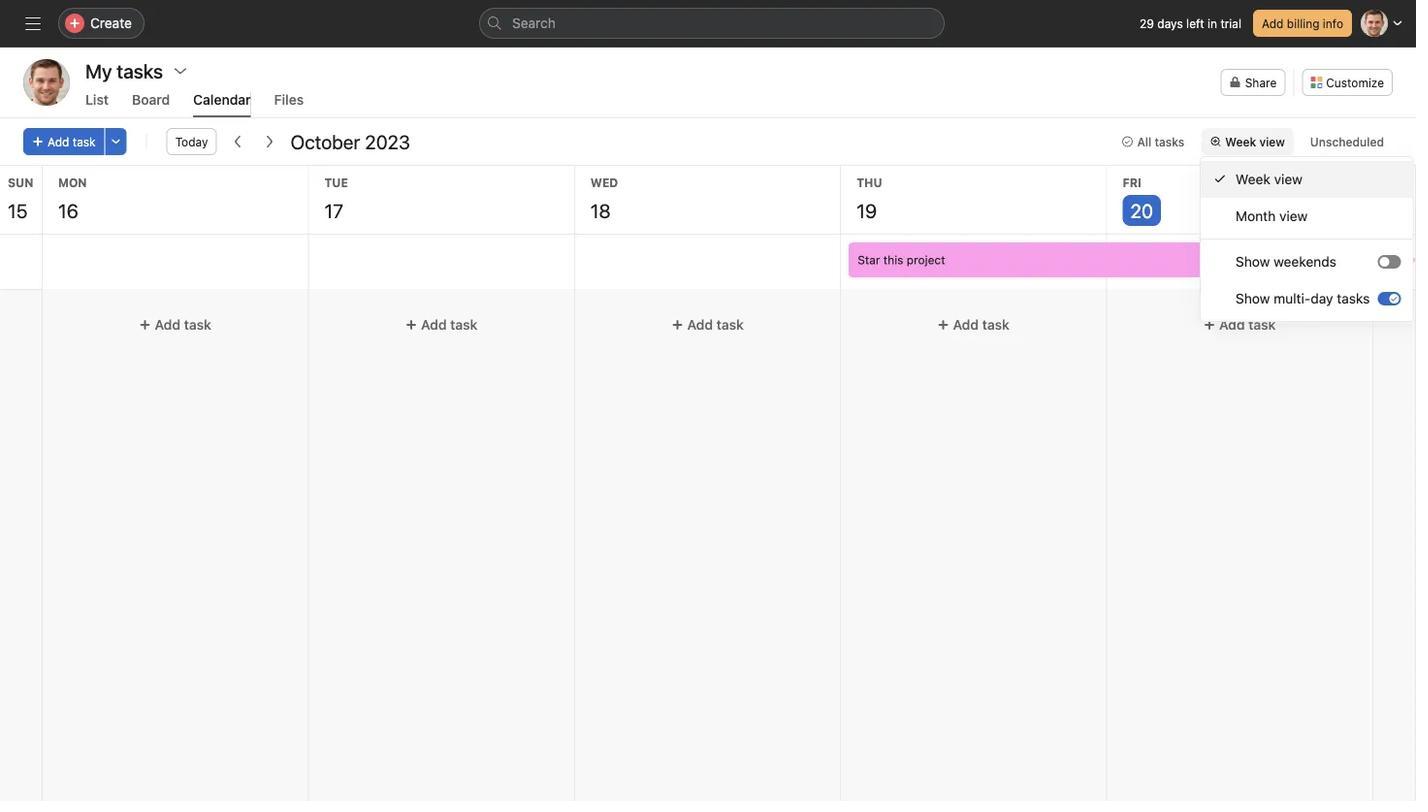 Task type: locate. For each thing, give the bounding box(es) containing it.
20
[[1131, 199, 1154, 222]]

view up 'month view'
[[1275, 171, 1303, 187]]

0 horizontal spatial tasks
[[1155, 135, 1185, 148]]

this
[[884, 253, 904, 267]]

add inside add billing info button
[[1263, 16, 1284, 30]]

tt
[[37, 73, 56, 92]]

tasks right 'day'
[[1338, 291, 1371, 307]]

1 vertical spatial show
[[1236, 291, 1271, 307]]

15
[[8, 199, 28, 222]]

1 vertical spatial view
[[1275, 171, 1303, 187]]

1 vertical spatial week
[[1236, 171, 1271, 187]]

week up month
[[1236, 171, 1271, 187]]

0 vertical spatial show
[[1236, 254, 1271, 270]]

week view
[[1226, 135, 1286, 148], [1236, 171, 1303, 187]]

files link
[[274, 92, 304, 117]]

list link
[[85, 92, 109, 117]]

week down share button
[[1226, 135, 1257, 148]]

add task button
[[23, 128, 104, 155], [50, 308, 300, 343], [317, 308, 567, 343], [583, 308, 833, 343], [849, 308, 1099, 343], [1116, 308, 1366, 343]]

week inside popup button
[[1226, 135, 1257, 148]]

show down month
[[1236, 254, 1271, 270]]

wed 18
[[591, 176, 619, 222]]

1 show from the top
[[1236, 254, 1271, 270]]

view up week view radio item
[[1260, 135, 1286, 148]]

search button
[[479, 8, 945, 39]]

create button
[[58, 8, 145, 39]]

show weekends
[[1236, 254, 1337, 270]]

show for show multi-day tasks
[[1236, 291, 1271, 307]]

customize
[[1327, 76, 1385, 89]]

add
[[1263, 16, 1284, 30], [48, 135, 69, 148], [155, 317, 181, 333], [421, 317, 447, 333], [688, 317, 713, 333], [954, 317, 980, 333], [1220, 317, 1246, 333]]

billing
[[1288, 16, 1320, 30]]

view
[[1260, 135, 1286, 148], [1275, 171, 1303, 187], [1280, 208, 1309, 224]]

search
[[512, 15, 556, 31]]

star this project
[[858, 253, 946, 267]]

week view down share button
[[1226, 135, 1286, 148]]

view inside radio item
[[1275, 171, 1303, 187]]

week
[[1226, 135, 1257, 148], [1236, 171, 1271, 187]]

1 vertical spatial week view
[[1236, 171, 1303, 187]]

thu 19
[[857, 176, 883, 222]]

add billing info button
[[1254, 10, 1353, 37]]

today button
[[167, 128, 217, 155]]

search list box
[[479, 8, 945, 39]]

in
[[1208, 16, 1218, 30]]

task
[[73, 135, 96, 148], [184, 317, 211, 333], [450, 317, 478, 333], [717, 317, 744, 333], [983, 317, 1010, 333], [1249, 317, 1277, 333]]

0 vertical spatial view
[[1260, 135, 1286, 148]]

2 show from the top
[[1236, 291, 1271, 307]]

october 2023
[[291, 130, 411, 153]]

1 vertical spatial tasks
[[1338, 291, 1371, 307]]

week view inside popup button
[[1226, 135, 1286, 148]]

tasks right all
[[1155, 135, 1185, 148]]

sun
[[8, 176, 33, 189]]

18
[[591, 199, 611, 222]]

info
[[1324, 16, 1344, 30]]

create
[[90, 15, 132, 31]]

tasks
[[1155, 135, 1185, 148], [1338, 291, 1371, 307]]

previous week image
[[230, 134, 246, 149]]

unscheduled button
[[1302, 128, 1394, 155]]

mon
[[58, 176, 87, 189]]

week view up 'month view'
[[1236, 171, 1303, 187]]

show
[[1236, 254, 1271, 270], [1236, 291, 1271, 307]]

next week image
[[261, 134, 277, 149]]

view right month
[[1280, 208, 1309, 224]]

show left multi- at right
[[1236, 291, 1271, 307]]

0 vertical spatial week
[[1226, 135, 1257, 148]]

29 days left in trial
[[1140, 16, 1242, 30]]

add task
[[48, 135, 96, 148], [155, 317, 211, 333], [421, 317, 478, 333], [688, 317, 744, 333], [954, 317, 1010, 333], [1220, 317, 1277, 333]]

0 vertical spatial tasks
[[1155, 135, 1185, 148]]

2 vertical spatial view
[[1280, 208, 1309, 224]]

0 vertical spatial week view
[[1226, 135, 1286, 148]]

tue 17
[[325, 176, 348, 222]]

wed
[[591, 176, 619, 189]]



Task type: vqa. For each thing, say whether or not it's contained in the screenshot.
tasks in the dropdown button
yes



Task type: describe. For each thing, give the bounding box(es) containing it.
calendar link
[[193, 92, 251, 117]]

board link
[[132, 92, 170, 117]]

fri
[[1123, 176, 1142, 189]]

week view radio item
[[1202, 161, 1413, 198]]

16
[[58, 199, 79, 222]]

weekends
[[1274, 254, 1337, 270]]

thu
[[857, 176, 883, 189]]

show multi-day tasks
[[1236, 291, 1371, 307]]

month view
[[1236, 208, 1309, 224]]

all tasks
[[1138, 135, 1185, 148]]

29
[[1140, 16, 1155, 30]]

my tasks
[[85, 59, 163, 82]]

show for show weekends
[[1236, 254, 1271, 270]]

trial
[[1221, 16, 1242, 30]]

expand sidebar image
[[25, 16, 41, 31]]

october
[[291, 130, 360, 153]]

customize button
[[1303, 69, 1394, 96]]

sun 15
[[8, 176, 33, 222]]

fri 20
[[1123, 176, 1154, 222]]

unscheduled
[[1311, 135, 1385, 148]]

files
[[274, 92, 304, 108]]

tasks inside dropdown button
[[1155, 135, 1185, 148]]

star
[[858, 253, 881, 267]]

left
[[1187, 16, 1205, 30]]

tue
[[325, 176, 348, 189]]

today
[[175, 135, 208, 148]]

day
[[1311, 291, 1334, 307]]

more actions image
[[110, 136, 122, 148]]

list
[[85, 92, 109, 108]]

share
[[1246, 76, 1277, 89]]

share button
[[1222, 69, 1286, 96]]

project
[[907, 253, 946, 267]]

add billing info
[[1263, 16, 1344, 30]]

week view inside radio item
[[1236, 171, 1303, 187]]

19
[[857, 199, 877, 222]]

calendar
[[193, 92, 251, 108]]

2023
[[365, 130, 411, 153]]

17
[[325, 199, 344, 222]]

month
[[1236, 208, 1276, 224]]

week view button
[[1202, 128, 1295, 155]]

week inside radio item
[[1236, 171, 1271, 187]]

all tasks button
[[1114, 128, 1194, 155]]

days
[[1158, 16, 1184, 30]]

1 horizontal spatial tasks
[[1338, 291, 1371, 307]]

tt button
[[23, 59, 70, 106]]

mon 16
[[58, 176, 87, 222]]

multi-
[[1274, 291, 1312, 307]]

all
[[1138, 135, 1152, 148]]

view inside popup button
[[1260, 135, 1286, 148]]

show options image
[[173, 63, 188, 79]]

board
[[132, 92, 170, 108]]



